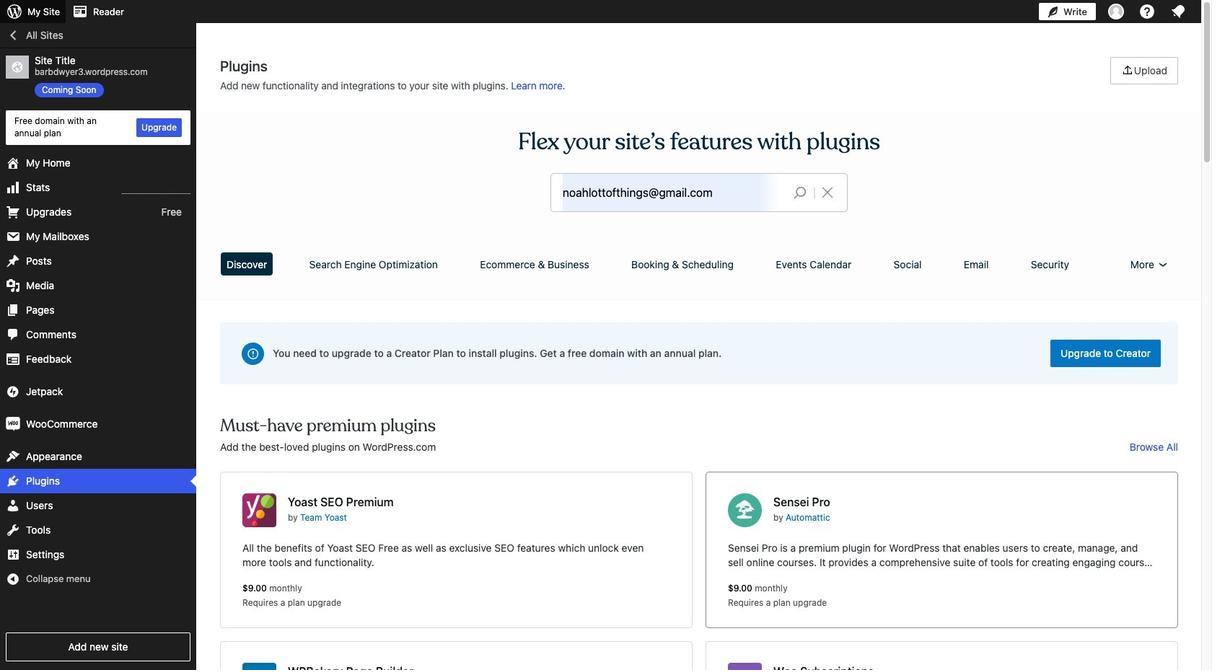 Task type: describe. For each thing, give the bounding box(es) containing it.
1 img image from the top
[[6, 384, 20, 399]]

manage your notifications image
[[1170, 3, 1188, 20]]

close search image
[[810, 184, 846, 201]]

highest hourly views 0 image
[[122, 185, 191, 194]]



Task type: vqa. For each thing, say whether or not it's contained in the screenshot.
third list item from the bottom of the page
no



Task type: locate. For each thing, give the bounding box(es) containing it.
1 horizontal spatial plugin icon image
[[728, 494, 762, 528]]

plugin icon image
[[243, 494, 277, 528], [728, 494, 762, 528]]

open search image
[[783, 183, 819, 203]]

help image
[[1139, 3, 1157, 20]]

0 horizontal spatial plugin icon image
[[243, 494, 277, 528]]

1 vertical spatial img image
[[6, 417, 20, 431]]

2 img image from the top
[[6, 417, 20, 431]]

main content
[[215, 57, 1184, 671]]

Search search field
[[563, 174, 783, 212]]

img image
[[6, 384, 20, 399], [6, 417, 20, 431]]

None search field
[[552, 174, 848, 212]]

0 vertical spatial img image
[[6, 384, 20, 399]]

my profile image
[[1109, 4, 1125, 19]]

2 plugin icon image from the left
[[728, 494, 762, 528]]

1 plugin icon image from the left
[[243, 494, 277, 528]]



